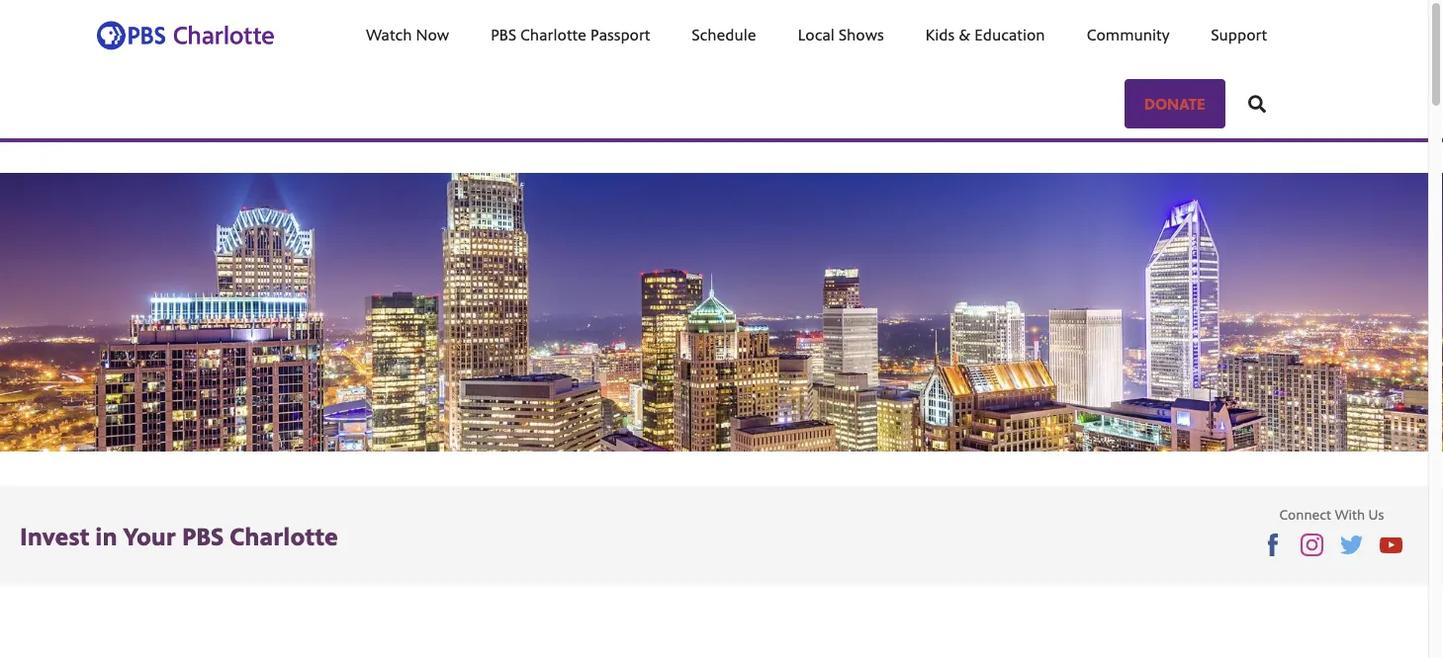 Task type: vqa. For each thing, say whether or not it's contained in the screenshot.
rightmost education
yes



Task type: describe. For each thing, give the bounding box(es) containing it.
community
[[1087, 24, 1170, 45]]

2 support from the left
[[1211, 24, 1267, 45]]

support link
[[1191, 0, 1287, 69]]

2 watch from the left
[[561, 24, 607, 45]]

kids & education link
[[906, 0, 1065, 69]]

1 schedule link from the left
[[374, 0, 478, 69]]

facebook image
[[1261, 534, 1284, 557]]

pbs charlotte passport
[[491, 24, 650, 45]]

1 passport from the left
[[590, 24, 650, 45]]

& for kids
[[959, 24, 971, 45]]

membership
[[648, 24, 737, 45]]

pbs charlotte passport link
[[471, 0, 670, 69]]

your
[[123, 519, 176, 553]]

2 schedule link from the left
[[672, 0, 776, 69]]

& for membership
[[741, 24, 753, 45]]

kids
[[926, 24, 955, 45]]

local
[[798, 24, 835, 45]]

0 horizontal spatial pbs
[[182, 519, 224, 553]]

youtube image
[[1380, 534, 1403, 557]]

1 support from the left
[[757, 24, 812, 45]]

education inside kids & education link
[[975, 24, 1045, 45]]

wtvi image
[[97, 21, 290, 50]]

donate
[[1144, 93, 1206, 114]]

local shows link
[[778, 0, 904, 69]]

about link
[[946, 0, 1029, 69]]

now
[[416, 24, 449, 45]]

kids & education
[[926, 24, 1045, 45]]

ways to watch link
[[480, 0, 626, 69]]

to
[[542, 24, 557, 45]]

1 watch from the left
[[366, 24, 412, 45]]

membership & support
[[648, 24, 812, 45]]

watch now link
[[346, 0, 469, 69]]

membership & support link
[[628, 0, 832, 69]]

2 search image from the top
[[1248, 95, 1266, 113]]

invest in your pbs charlotte
[[20, 519, 338, 553]]

about
[[966, 24, 1009, 45]]



Task type: locate. For each thing, give the bounding box(es) containing it.
support
[[757, 24, 812, 45], [1211, 24, 1267, 45]]

1 horizontal spatial pbs
[[491, 24, 516, 45]]

education inside education link
[[854, 24, 925, 45]]

0 horizontal spatial schedule link
[[374, 0, 478, 69]]

ways
[[500, 24, 538, 45]]

pbs left to
[[491, 24, 516, 45]]

1 education from the left
[[854, 24, 925, 45]]

1 horizontal spatial support
[[1211, 24, 1267, 45]]

1 horizontal spatial education
[[975, 24, 1045, 45]]

1 vertical spatial pbs
[[182, 519, 224, 553]]

1 horizontal spatial passport
[[1050, 24, 1110, 45]]

passport right about in the top of the page
[[1050, 24, 1110, 45]]

us
[[1369, 506, 1384, 524]]

schedule
[[394, 24, 458, 45], [692, 24, 756, 45]]

&
[[741, 24, 753, 45], [959, 24, 971, 45]]

watch now
[[366, 24, 449, 45]]

connect
[[1279, 506, 1331, 524]]

watch right to
[[561, 24, 607, 45]]

with
[[1335, 506, 1365, 524]]

0 vertical spatial search image
[[1248, 26, 1266, 44]]

0 horizontal spatial charlotte
[[230, 519, 338, 553]]

schedule link left local
[[672, 0, 776, 69]]

2 & from the left
[[959, 24, 971, 45]]

education
[[854, 24, 925, 45], [975, 24, 1045, 45]]

local shows
[[798, 24, 884, 45]]

1 horizontal spatial watch
[[561, 24, 607, 45]]

0 horizontal spatial passport
[[590, 24, 650, 45]]

& right membership
[[741, 24, 753, 45]]

1 horizontal spatial schedule link
[[672, 0, 776, 69]]

donate link
[[1132, 10, 1226, 59]]

1 horizontal spatial schedule
[[692, 24, 756, 45]]

watch
[[366, 24, 412, 45], [561, 24, 607, 45]]

schedule left local
[[692, 24, 756, 45]]

schedule link left ways
[[374, 0, 478, 69]]

in
[[95, 519, 117, 553]]

0 vertical spatial charlotte
[[520, 24, 587, 45]]

education right kids
[[975, 24, 1045, 45]]

0 horizontal spatial schedule
[[394, 24, 458, 45]]

search image
[[1248, 26, 1266, 44], [1248, 95, 1266, 113]]

search image right donate link
[[1248, 26, 1266, 44]]

connect with us
[[1279, 506, 1384, 524]]

1 horizontal spatial charlotte
[[520, 24, 587, 45]]

1 vertical spatial charlotte
[[230, 519, 338, 553]]

1 & from the left
[[741, 24, 753, 45]]

passport right to
[[590, 24, 650, 45]]

0 horizontal spatial support
[[757, 24, 812, 45]]

0 vertical spatial pbs
[[491, 24, 516, 45]]

1 horizontal spatial &
[[959, 24, 971, 45]]

watch left now
[[366, 24, 412, 45]]

twitter image
[[1340, 534, 1363, 557]]

community link
[[1067, 0, 1189, 69]]

2 education from the left
[[975, 24, 1045, 45]]

charlotte
[[520, 24, 587, 45], [230, 519, 338, 553]]

passport inside "link"
[[1050, 24, 1110, 45]]

ways to watch
[[500, 24, 607, 45]]

pbs
[[491, 24, 516, 45], [182, 519, 224, 553]]

donate link
[[1124, 79, 1226, 129]]

1 search image from the top
[[1248, 26, 1266, 44]]

2 schedule from the left
[[692, 24, 756, 45]]

search image down support link
[[1248, 95, 1266, 113]]

invest
[[20, 519, 89, 553]]

0 horizontal spatial &
[[741, 24, 753, 45]]

1 schedule from the left
[[394, 24, 458, 45]]

schedule left ways
[[394, 24, 458, 45]]

passport
[[590, 24, 650, 45], [1050, 24, 1110, 45]]

& right kids
[[959, 24, 971, 45]]

pbs right the your
[[182, 519, 224, 553]]

1 vertical spatial search image
[[1248, 95, 1266, 113]]

0 horizontal spatial watch
[[366, 24, 412, 45]]

instagram image
[[1301, 534, 1323, 557]]

passport link
[[1031, 0, 1130, 69]]

education link
[[834, 0, 944, 69]]

education left kids
[[854, 24, 925, 45]]

0 horizontal spatial education
[[854, 24, 925, 45]]

schedule link
[[374, 0, 478, 69], [672, 0, 776, 69]]

shows
[[839, 24, 884, 45]]

donate
[[1152, 24, 1206, 45]]

2 passport from the left
[[1050, 24, 1110, 45]]



